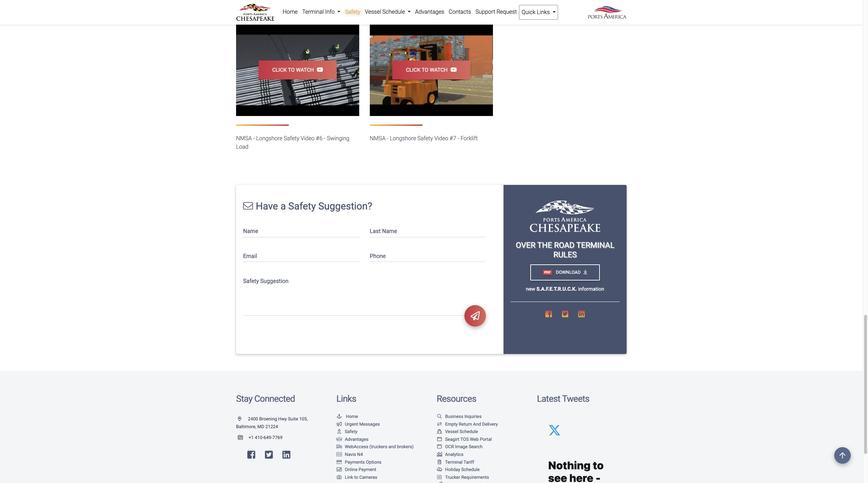 Task type: describe. For each thing, give the bounding box(es) containing it.
over
[[516, 241, 536, 250]]

video image for #7
[[370, 24, 493, 116]]

home link for 'urgent messages' link
[[336, 414, 358, 419]]

safety link for terminal info link
[[343, 5, 363, 19]]

credit card image
[[336, 461, 342, 465]]

browser image for seagirt
[[437, 438, 442, 442]]

stay
[[236, 394, 252, 404]]

md
[[257, 424, 264, 430]]

nmsa for nmsa - longshore safety video #6 - swinging load
[[236, 135, 252, 142]]

information
[[578, 286, 604, 292]]

urgent
[[345, 422, 358, 427]]

latest tweets
[[537, 394, 590, 404]]

support request
[[476, 8, 517, 15]]

search image
[[437, 415, 442, 419]]

phone office image
[[238, 436, 249, 441]]

1 vertical spatial advantages link
[[336, 437, 369, 442]]

video for #6
[[301, 135, 315, 142]]

swinging
[[327, 135, 349, 142]]

1 vertical spatial advantages
[[345, 437, 369, 442]]

terminal for terminal tariff
[[445, 460, 463, 465]]

browser image for ocr
[[437, 445, 442, 450]]

hand receiving image
[[336, 438, 342, 442]]

#6
[[316, 135, 323, 142]]

1 name from the left
[[243, 228, 258, 235]]

info
[[325, 8, 335, 15]]

+1 410-649-7769
[[249, 435, 283, 441]]

2 name from the left
[[382, 228, 397, 235]]

empty
[[445, 422, 458, 427]]

longshore for nmsa - longshore safety video #6 - swinging load
[[256, 135, 282, 142]]

1 horizontal spatial home
[[346, 414, 358, 419]]

seagirt tos web portal link
[[437, 437, 492, 442]]

1 horizontal spatial advantages link
[[413, 5, 447, 19]]

0 vertical spatial twitter square image
[[562, 311, 568, 318]]

urgent messages
[[345, 422, 380, 427]]

hwy
[[278, 417, 287, 422]]

Email text field
[[243, 249, 359, 262]]

contacts link
[[447, 5, 473, 19]]

3 - from the left
[[387, 135, 389, 142]]

messages
[[359, 422, 380, 427]]

4 - from the left
[[458, 135, 459, 142]]

1 horizontal spatial facebook square image
[[545, 311, 552, 318]]

baltimore,
[[236, 424, 256, 430]]

online payment
[[345, 467, 376, 473]]

0 vertical spatial vessel schedule
[[365, 8, 406, 15]]

the
[[537, 241, 552, 250]]

safety left suggestion
[[243, 278, 259, 285]]

analytics image
[[437, 453, 442, 457]]

youtube image for #7
[[448, 67, 457, 72]]

trucker requirements link
[[437, 475, 489, 480]]

download
[[555, 270, 581, 275]]

navis
[[345, 452, 356, 457]]

navis n4 link
[[336, 452, 363, 457]]

s.a.f.e.t.r.u.c.k.
[[537, 286, 577, 292]]

(truckers
[[370, 445, 387, 450]]

click to watch link for #6
[[259, 60, 337, 80]]

new
[[526, 286, 535, 292]]

options
[[366, 460, 382, 465]]

camera image
[[336, 476, 342, 480]]

link
[[345, 475, 353, 480]]

inquiries
[[465, 414, 482, 419]]

portal
[[480, 437, 492, 442]]

Name text field
[[243, 224, 359, 237]]

video for #7
[[434, 135, 448, 142]]

tariff
[[464, 460, 474, 465]]

ship image
[[437, 430, 442, 435]]

suggestion?
[[318, 201, 372, 212]]

home link for terminal info link
[[280, 5, 300, 19]]

ocr image search
[[445, 445, 483, 450]]

nmsa - longshore safety video #6 - swinging load
[[236, 135, 349, 150]]

#7
[[450, 135, 456, 142]]

schedule for ship icon
[[460, 429, 478, 435]]

terminal tariff link
[[437, 460, 474, 465]]

seagirt terminal image
[[530, 201, 600, 232]]

trucker requirements
[[445, 475, 489, 480]]

a
[[281, 201, 286, 212]]

payments options link
[[336, 460, 382, 465]]

and
[[473, 422, 481, 427]]

safety left #7
[[417, 135, 433, 142]]

exchange image
[[437, 422, 442, 427]]

1 horizontal spatial vessel schedule
[[445, 429, 478, 435]]

new s.a.f.e.t.r.u.c.k. information
[[526, 286, 604, 292]]

web
[[470, 437, 479, 442]]

webaccess (truckers and brokers)
[[345, 445, 414, 450]]

requirements
[[461, 475, 489, 480]]

1 vertical spatial links
[[336, 394, 356, 404]]

quick links link
[[519, 5, 558, 20]]

online payment link
[[336, 467, 376, 473]]

anchor image
[[336, 415, 342, 419]]

road
[[554, 241, 575, 250]]

forklift
[[461, 135, 478, 142]]

search
[[469, 445, 483, 450]]

payments options
[[345, 460, 382, 465]]

click to watch for #6
[[272, 67, 314, 73]]

and
[[388, 445, 396, 450]]

1 horizontal spatial to
[[354, 475, 358, 480]]

resources
[[437, 394, 476, 404]]

suite
[[288, 417, 298, 422]]

broening
[[259, 417, 277, 422]]

last
[[370, 228, 381, 235]]

quick
[[522, 9, 536, 15]]

have
[[256, 201, 278, 212]]

0 vertical spatial schedule
[[382, 8, 405, 15]]

link to cameras
[[345, 475, 377, 480]]

empty return and delivery
[[445, 422, 498, 427]]

empty return and delivery link
[[437, 422, 498, 427]]

payments
[[345, 460, 365, 465]]

holiday schedule
[[445, 467, 480, 473]]

business
[[445, 414, 463, 419]]

2400 broening hwy suite 105, baltimore, md 21224
[[236, 417, 308, 430]]

nmsa for nmsa - longshore safety video #7 - forklift
[[370, 135, 386, 142]]

support
[[476, 8, 495, 15]]



Task type: vqa. For each thing, say whether or not it's contained in the screenshot.
the Terminal inside Terminal Info link
yes



Task type: locate. For each thing, give the bounding box(es) containing it.
video left #7
[[434, 135, 448, 142]]

1 vertical spatial schedule
[[460, 429, 478, 435]]

2 video image from the left
[[370, 24, 493, 116]]

0 horizontal spatial home link
[[280, 5, 300, 19]]

0 horizontal spatial nmsa
[[236, 135, 252, 142]]

user hard hat image
[[336, 430, 342, 435]]

credit card front image
[[336, 468, 342, 473]]

home left terminal info
[[283, 8, 298, 15]]

bullhorn image
[[336, 422, 342, 427]]

safety
[[345, 8, 360, 15], [284, 135, 299, 142], [417, 135, 433, 142], [288, 201, 316, 212], [243, 278, 259, 285], [345, 429, 358, 435]]

2 nmsa from the left
[[370, 135, 386, 142]]

n4
[[357, 452, 363, 457]]

2400
[[248, 417, 258, 422]]

0 horizontal spatial facebook square image
[[247, 451, 255, 460]]

ocr
[[445, 445, 454, 450]]

0 horizontal spatial advantages link
[[336, 437, 369, 442]]

0 horizontal spatial click to watch
[[272, 67, 314, 73]]

safety left #6
[[284, 135, 299, 142]]

have a safety suggestion?
[[256, 201, 372, 212]]

0 horizontal spatial linkedin image
[[283, 451, 290, 460]]

1 horizontal spatial terminal
[[445, 460, 463, 465]]

advantages link
[[413, 5, 447, 19], [336, 437, 369, 442]]

1 horizontal spatial click to watch
[[406, 67, 448, 73]]

1 video from the left
[[301, 135, 315, 142]]

0 vertical spatial home link
[[280, 5, 300, 19]]

0 horizontal spatial click to watch link
[[259, 60, 337, 80]]

1 horizontal spatial video
[[434, 135, 448, 142]]

safety right a
[[288, 201, 316, 212]]

links
[[537, 9, 550, 15], [336, 394, 356, 404]]

1 vertical spatial facebook square image
[[247, 451, 255, 460]]

1 watch from the left
[[296, 67, 314, 73]]

0 horizontal spatial watch
[[296, 67, 314, 73]]

0 horizontal spatial name
[[243, 228, 258, 235]]

649-
[[264, 435, 272, 441]]

0 horizontal spatial click
[[272, 67, 287, 73]]

click
[[272, 67, 287, 73], [406, 67, 421, 73]]

safety link down urgent at the bottom left
[[336, 429, 358, 435]]

click to watch link for #7
[[392, 60, 470, 80]]

1 horizontal spatial nmsa
[[370, 135, 386, 142]]

watch
[[296, 67, 314, 73], [430, 67, 448, 73]]

stay connected
[[236, 394, 295, 404]]

1 horizontal spatial youtube image
[[448, 67, 457, 72]]

1 video image from the left
[[236, 24, 359, 116]]

analytics link
[[437, 452, 464, 457]]

1 nmsa from the left
[[236, 135, 252, 142]]

name up 'email'
[[243, 228, 258, 235]]

terminal left the info
[[302, 8, 324, 15]]

1 vertical spatial home link
[[336, 414, 358, 419]]

longshore inside 'nmsa - longshore safety video #6 - swinging load'
[[256, 135, 282, 142]]

business inquiries link
[[437, 414, 482, 419]]

webaccess (truckers and brokers) link
[[336, 445, 414, 450]]

0 vertical spatial linkedin image
[[578, 311, 585, 318]]

over the road terminal rules
[[516, 241, 615, 259]]

links inside quick links link
[[537, 9, 550, 15]]

schedule
[[382, 8, 405, 15], [460, 429, 478, 435], [461, 467, 480, 473]]

safety right the info
[[345, 8, 360, 15]]

2 watch from the left
[[430, 67, 448, 73]]

Safety Suggestion text field
[[243, 273, 486, 316]]

load
[[236, 144, 248, 150]]

twitter square image down 649-
[[265, 451, 273, 460]]

longshore
[[256, 135, 282, 142], [390, 135, 416, 142]]

video image for #6
[[236, 24, 359, 116]]

tos
[[460, 437, 469, 442]]

safety link
[[343, 5, 363, 19], [336, 429, 358, 435]]

1 vertical spatial vessel schedule
[[445, 429, 478, 435]]

container storage image
[[336, 453, 342, 457]]

2 horizontal spatial to
[[422, 67, 428, 73]]

youtube image
[[314, 67, 323, 72], [448, 67, 457, 72]]

facebook square image down s.a.f.e.t.r.u.c.k.
[[545, 311, 552, 318]]

file invoice image
[[437, 461, 442, 465]]

safety link for 'urgent messages' link
[[336, 429, 358, 435]]

0 vertical spatial terminal
[[302, 8, 324, 15]]

1 vertical spatial vessel schedule link
[[437, 429, 478, 435]]

2400 broening hwy suite 105, baltimore, md 21224 link
[[236, 417, 308, 430]]

terminal for terminal info
[[302, 8, 324, 15]]

request
[[497, 8, 517, 15]]

0 horizontal spatial terminal
[[302, 8, 324, 15]]

0 horizontal spatial home
[[283, 8, 298, 15]]

0 horizontal spatial links
[[336, 394, 356, 404]]

nmsa inside 'nmsa - longshore safety video #6 - swinging load'
[[236, 135, 252, 142]]

holiday schedule link
[[437, 467, 480, 473]]

linkedin image down 7769
[[283, 451, 290, 460]]

support request link
[[473, 5, 519, 19]]

Last Name text field
[[370, 224, 486, 237]]

1 vertical spatial linkedin image
[[283, 451, 290, 460]]

0 horizontal spatial vessel
[[365, 8, 381, 15]]

vessel schedule
[[365, 8, 406, 15], [445, 429, 478, 435]]

browser image up analytics image
[[437, 445, 442, 450]]

click for #7
[[406, 67, 421, 73]]

105,
[[299, 417, 308, 422]]

2 vertical spatial schedule
[[461, 467, 480, 473]]

+1 410-649-7769 link
[[236, 435, 283, 441]]

0 horizontal spatial youtube image
[[314, 67, 323, 72]]

0 vertical spatial links
[[537, 9, 550, 15]]

safety suggestion
[[243, 278, 289, 285]]

safety down urgent at the bottom left
[[345, 429, 358, 435]]

latest
[[537, 394, 560, 404]]

safety inside 'nmsa - longshore safety video #6 - swinging load'
[[284, 135, 299, 142]]

2 youtube image from the left
[[448, 67, 457, 72]]

watch for #7
[[430, 67, 448, 73]]

linkedin image
[[578, 311, 585, 318], [283, 451, 290, 460]]

1 horizontal spatial links
[[537, 9, 550, 15]]

1 horizontal spatial linkedin image
[[578, 311, 585, 318]]

1 vertical spatial terminal
[[445, 460, 463, 465]]

0 horizontal spatial advantages
[[345, 437, 369, 442]]

browser image down ship icon
[[437, 438, 442, 442]]

1 longshore from the left
[[256, 135, 282, 142]]

facebook square image down +1
[[247, 451, 255, 460]]

home link up urgent at the bottom left
[[336, 414, 358, 419]]

arrow to bottom image
[[584, 270, 587, 275]]

linkedin image down information
[[578, 311, 585, 318]]

go to top image
[[834, 448, 851, 464]]

0 horizontal spatial video image
[[236, 24, 359, 116]]

1 horizontal spatial twitter square image
[[562, 311, 568, 318]]

browser image
[[437, 438, 442, 442], [437, 445, 442, 450]]

click to watch for #7
[[406, 67, 448, 73]]

advantages link left contacts
[[413, 5, 447, 19]]

2 click to watch from the left
[[406, 67, 448, 73]]

0 vertical spatial vessel
[[365, 8, 381, 15]]

seagirt
[[445, 437, 459, 442]]

email
[[243, 253, 257, 260]]

terminal down analytics
[[445, 460, 463, 465]]

to for #7
[[422, 67, 428, 73]]

1 horizontal spatial video image
[[370, 24, 493, 116]]

browser image inside ocr image search link
[[437, 445, 442, 450]]

browser image inside seagirt tos web portal link
[[437, 438, 442, 442]]

youtube image for #6
[[314, 67, 323, 72]]

urgent messages link
[[336, 422, 380, 427]]

7769
[[272, 435, 283, 441]]

advantages link up webaccess
[[336, 437, 369, 442]]

payment
[[359, 467, 376, 473]]

video left #6
[[301, 135, 315, 142]]

holiday
[[445, 467, 460, 473]]

seagirt tos web portal
[[445, 437, 492, 442]]

2 click from the left
[[406, 67, 421, 73]]

1 horizontal spatial advantages
[[415, 8, 444, 15]]

0 vertical spatial facebook square image
[[545, 311, 552, 318]]

0 horizontal spatial to
[[288, 67, 295, 73]]

wheat image
[[437, 483, 443, 484]]

2 click to watch link from the left
[[392, 60, 470, 80]]

0 vertical spatial safety link
[[343, 5, 363, 19]]

0 vertical spatial vessel schedule link
[[363, 5, 413, 19]]

0 vertical spatial browser image
[[437, 438, 442, 442]]

links right quick on the right
[[537, 9, 550, 15]]

tweets
[[562, 394, 590, 404]]

0 horizontal spatial vessel schedule link
[[363, 5, 413, 19]]

1 horizontal spatial home link
[[336, 414, 358, 419]]

to for #6
[[288, 67, 295, 73]]

0 vertical spatial advantages link
[[413, 5, 447, 19]]

links up anchor icon
[[336, 394, 356, 404]]

truck container image
[[336, 445, 342, 450]]

video image
[[236, 24, 359, 116], [370, 24, 493, 116]]

bells image
[[437, 468, 442, 473]]

terminal
[[576, 241, 615, 250]]

1 horizontal spatial vessel
[[445, 429, 458, 435]]

cameras
[[359, 475, 377, 480]]

ocr image search link
[[437, 445, 483, 450]]

suggestion
[[260, 278, 289, 285]]

Phone text field
[[370, 249, 486, 262]]

safety link right the info
[[343, 5, 363, 19]]

watch for #6
[[296, 67, 314, 73]]

advantages
[[415, 8, 444, 15], [345, 437, 369, 442]]

advantages left contacts
[[415, 8, 444, 15]]

0 horizontal spatial video
[[301, 135, 315, 142]]

410-
[[255, 435, 264, 441]]

list alt image
[[437, 476, 442, 480]]

video
[[301, 135, 315, 142], [434, 135, 448, 142]]

connected
[[254, 394, 295, 404]]

0 horizontal spatial longshore
[[256, 135, 282, 142]]

twitter square image down new s.a.f.e.t.r.u.c.k. information
[[562, 311, 568, 318]]

0 vertical spatial advantages
[[415, 8, 444, 15]]

1 horizontal spatial name
[[382, 228, 397, 235]]

1 click to watch from the left
[[272, 67, 314, 73]]

1 vertical spatial home
[[346, 414, 358, 419]]

business inquiries
[[445, 414, 482, 419]]

+1
[[249, 435, 254, 441]]

facebook square image
[[545, 311, 552, 318], [247, 451, 255, 460]]

to
[[288, 67, 295, 73], [422, 67, 428, 73], [354, 475, 358, 480]]

terminal tariff
[[445, 460, 474, 465]]

return
[[459, 422, 472, 427]]

1 youtube image from the left
[[314, 67, 323, 72]]

schedule for bells icon
[[461, 467, 480, 473]]

1 vertical spatial browser image
[[437, 445, 442, 450]]

1 vertical spatial vessel
[[445, 429, 458, 435]]

1 horizontal spatial longshore
[[390, 135, 416, 142]]

name right last
[[382, 228, 397, 235]]

2 browser image from the top
[[437, 445, 442, 450]]

last name
[[370, 228, 397, 235]]

click for #6
[[272, 67, 287, 73]]

1 click from the left
[[272, 67, 287, 73]]

1 - from the left
[[253, 135, 255, 142]]

brokers)
[[397, 445, 414, 450]]

contacts
[[449, 8, 471, 15]]

21224
[[265, 424, 278, 430]]

home up urgent at the bottom left
[[346, 414, 358, 419]]

home link left terminal info
[[280, 5, 300, 19]]

name
[[243, 228, 258, 235], [382, 228, 397, 235]]

0 horizontal spatial twitter square image
[[265, 451, 273, 460]]

twitter square image
[[562, 311, 568, 318], [265, 451, 273, 460]]

1 horizontal spatial watch
[[430, 67, 448, 73]]

0 horizontal spatial vessel schedule
[[365, 8, 406, 15]]

1 browser image from the top
[[437, 438, 442, 442]]

1 click to watch link from the left
[[259, 60, 337, 80]]

delivery
[[482, 422, 498, 427]]

1 horizontal spatial click to watch link
[[392, 60, 470, 80]]

advantages up webaccess
[[345, 437, 369, 442]]

1 vertical spatial twitter square image
[[265, 451, 273, 460]]

image
[[455, 445, 468, 450]]

1 horizontal spatial vessel schedule link
[[437, 429, 478, 435]]

click to watch link
[[259, 60, 337, 80], [392, 60, 470, 80]]

vessel schedule link
[[363, 5, 413, 19], [437, 429, 478, 435]]

link to cameras link
[[336, 475, 377, 480]]

1 vertical spatial safety link
[[336, 429, 358, 435]]

analytics
[[445, 452, 464, 457]]

pdf
[[544, 271, 551, 275]]

map marker alt image
[[238, 417, 247, 422]]

longshore for nmsa - longshore safety video #7 - forklift
[[390, 135, 416, 142]]

video inside 'nmsa - longshore safety video #6 - swinging load'
[[301, 135, 315, 142]]

2 video from the left
[[434, 135, 448, 142]]

2 longshore from the left
[[390, 135, 416, 142]]

phone
[[370, 253, 386, 260]]

nmsa - longshore safety video #7 - forklift
[[370, 135, 478, 142]]

2 - from the left
[[324, 135, 326, 142]]

0 vertical spatial home
[[283, 8, 298, 15]]

1 horizontal spatial click
[[406, 67, 421, 73]]

terminal info link
[[300, 5, 343, 19]]



